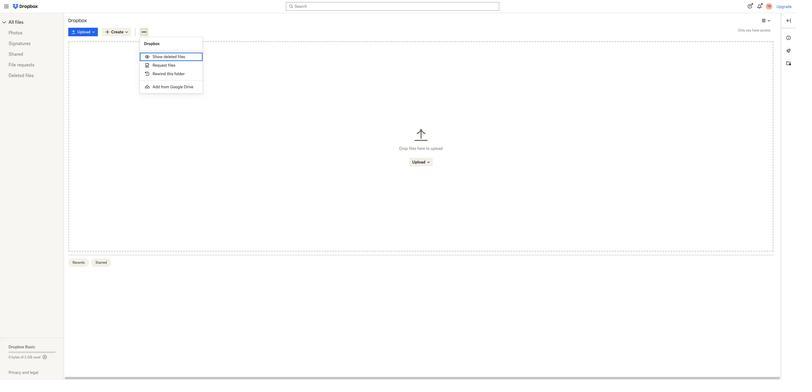 Task type: locate. For each thing, give the bounding box(es) containing it.
rewind this folder
[[153, 71, 185, 76]]

0 vertical spatial dropbox
[[68, 18, 87, 23]]

shared
[[9, 51, 23, 57]]

drop files here to upload
[[399, 146, 443, 151]]

open activity image
[[786, 60, 792, 67]]

bytes
[[12, 355, 20, 359]]

get more space image
[[42, 354, 48, 360]]

gb
[[27, 355, 32, 359]]

files inside "menu item"
[[168, 63, 175, 67]]

2 vertical spatial dropbox
[[9, 345, 24, 349]]

files inside 'link'
[[15, 19, 24, 25]]

privacy
[[9, 370, 21, 375]]

deleted files link
[[9, 70, 55, 81]]

all
[[9, 19, 14, 25]]

2
[[24, 355, 26, 359]]

add from google drive menu item
[[140, 83, 203, 91]]

rewind this folder menu item
[[140, 70, 203, 78]]

dropbox
[[68, 18, 87, 23], [144, 41, 160, 46], [9, 345, 24, 349]]

open information panel image
[[786, 35, 792, 41]]

files right deleted
[[178, 54, 185, 59]]

drop
[[399, 146, 408, 151]]

files for all files
[[15, 19, 24, 25]]

from
[[161, 85, 169, 89]]

files for request files
[[168, 63, 175, 67]]

file requests link
[[9, 59, 55, 70]]

all files link
[[9, 18, 64, 26]]

files down file requests link
[[25, 73, 34, 78]]

starred button
[[91, 258, 111, 267]]

privacy and legal
[[9, 370, 38, 375]]

here
[[417, 146, 425, 151]]

photos
[[9, 30, 22, 35]]

1 horizontal spatial dropbox
[[68, 18, 87, 23]]

0 bytes of 2 gb used
[[9, 355, 40, 359]]

of
[[21, 355, 24, 359]]

requests
[[17, 62, 34, 67]]

google
[[170, 85, 183, 89]]

files down the show deleted files menu item in the top left of the page
[[168, 63, 175, 67]]

have
[[752, 28, 760, 32]]

global header element
[[0, 0, 796, 13]]

deleted files
[[9, 73, 34, 78]]

deleted
[[9, 73, 24, 78]]

1 vertical spatial dropbox
[[144, 41, 160, 46]]

upload
[[431, 146, 443, 151]]

add from google drive
[[153, 85, 193, 89]]

to
[[426, 146, 430, 151]]

signatures
[[9, 41, 31, 46]]

files for deleted files
[[25, 73, 34, 78]]

request files menu item
[[140, 61, 203, 70]]

files left the here
[[409, 146, 416, 151]]

files right all
[[15, 19, 24, 25]]

you
[[746, 28, 752, 32]]

0
[[9, 355, 11, 359]]

access
[[760, 28, 771, 32]]

files
[[15, 19, 24, 25], [178, 54, 185, 59], [168, 63, 175, 67], [25, 73, 34, 78], [409, 146, 416, 151]]

2 horizontal spatial dropbox
[[144, 41, 160, 46]]

0 horizontal spatial dropbox
[[9, 345, 24, 349]]



Task type: vqa. For each thing, say whether or not it's contained in the screenshot.
The File
yes



Task type: describe. For each thing, give the bounding box(es) containing it.
deleted
[[164, 54, 177, 59]]

file
[[9, 62, 16, 67]]

folder
[[174, 71, 185, 76]]

add
[[153, 85, 160, 89]]

upgrade
[[777, 4, 792, 9]]

privacy and legal link
[[9, 370, 64, 375]]

files inside menu item
[[178, 54, 185, 59]]

file requests
[[9, 62, 34, 67]]

basic
[[25, 345, 35, 349]]

used
[[33, 355, 40, 359]]

dropbox for 'privacy and legal' link
[[144, 41, 160, 46]]

rewind
[[153, 71, 166, 76]]

files for drop files here to upload
[[409, 146, 416, 151]]

request
[[153, 63, 167, 67]]

upgrade link
[[777, 4, 792, 9]]

request files
[[153, 63, 175, 67]]

this
[[167, 71, 173, 76]]

signatures link
[[9, 38, 55, 49]]

and
[[22, 370, 29, 375]]

photos link
[[9, 27, 55, 38]]

drive
[[184, 85, 193, 89]]

dropbox for photos link
[[68, 18, 87, 23]]

open pinned items image
[[786, 47, 792, 54]]

recents
[[73, 261, 85, 265]]

show deleted files
[[153, 54, 185, 59]]

dropbox logo - go to the homepage image
[[11, 2, 40, 11]]

show
[[153, 54, 163, 59]]

shared link
[[9, 49, 55, 59]]

open details pane image
[[786, 17, 792, 24]]

show deleted files menu item
[[140, 53, 203, 61]]

all files
[[9, 19, 24, 25]]

only
[[738, 28, 745, 32]]

legal
[[30, 370, 38, 375]]

only you have access
[[738, 28, 771, 32]]

starred
[[95, 261, 107, 265]]

recents button
[[68, 258, 89, 267]]

dropbox basic
[[9, 345, 35, 349]]



